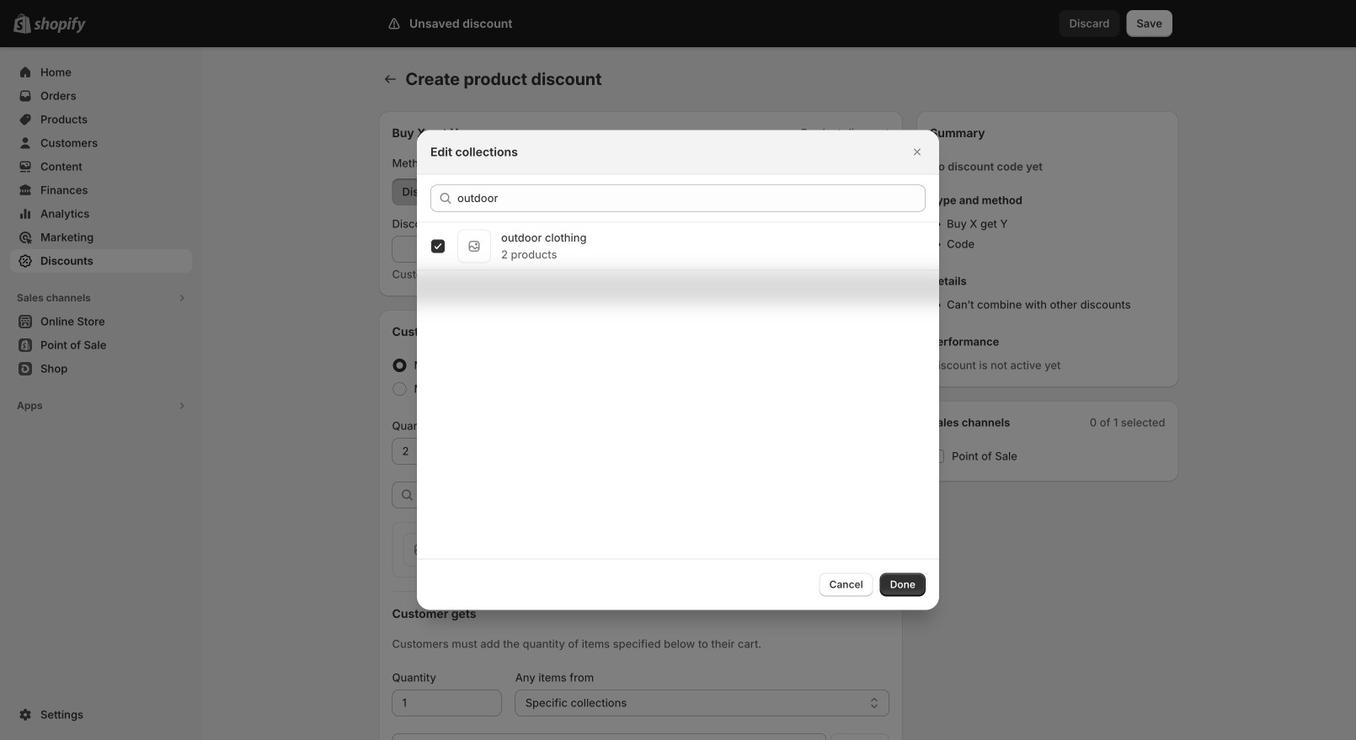 Task type: locate. For each thing, give the bounding box(es) containing it.
dialog
[[0, 130, 1357, 611]]



Task type: vqa. For each thing, say whether or not it's contained in the screenshot.
SMS.
no



Task type: describe. For each thing, give the bounding box(es) containing it.
Search collections text field
[[458, 185, 926, 212]]

shopify image
[[34, 17, 86, 33]]



